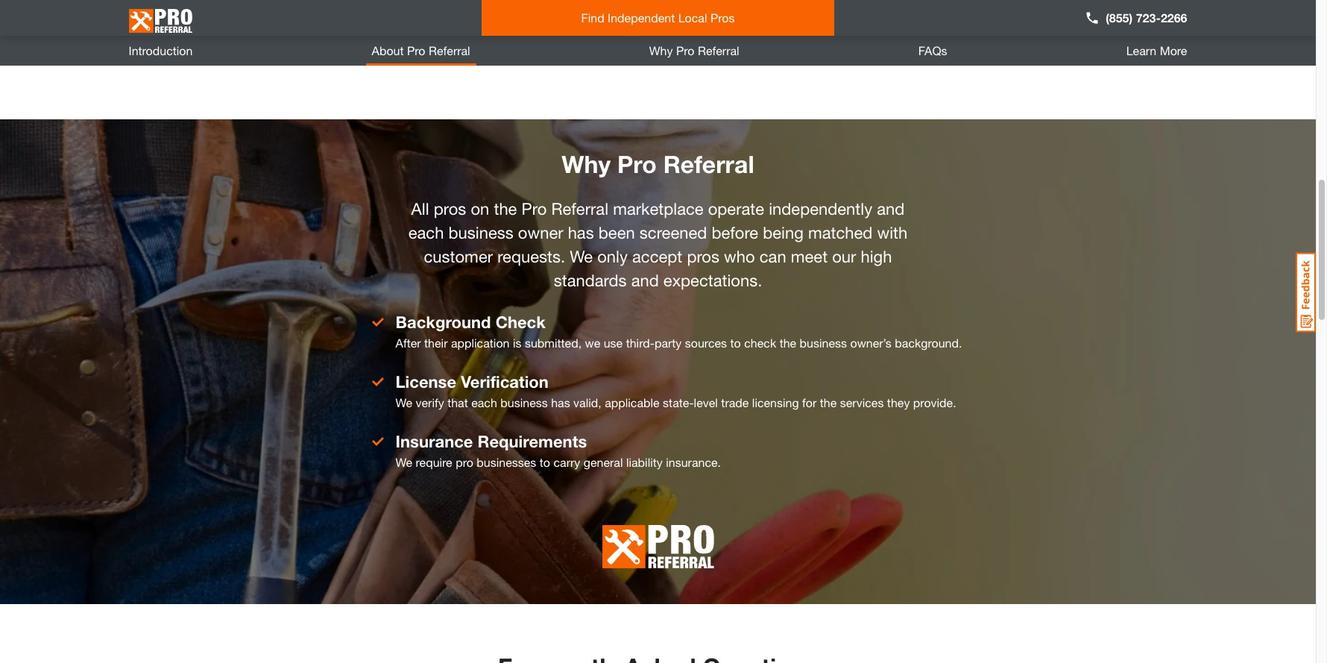 Task type: describe. For each thing, give the bounding box(es) containing it.
insurance.
[[666, 455, 721, 469]]

owner's
[[851, 336, 892, 350]]

liability
[[626, 455, 663, 469]]

feedback link image
[[1296, 252, 1316, 333]]

2266
[[1161, 10, 1188, 25]]

businesses
[[477, 455, 537, 469]]

pro right about
[[407, 43, 426, 57]]

verification
[[461, 372, 549, 392]]

on
[[471, 199, 490, 219]]

state-
[[663, 395, 694, 409]]

all pros on the pro referral marketplace operate independently and each business owner has been screened before being matched with customer requests. we only accept pros who can meet our high standards and expectations.
[[409, 199, 908, 290]]

(855) 723-2266 link
[[1085, 9, 1188, 27]]

operate
[[708, 199, 765, 219]]

with
[[878, 223, 908, 242]]

(855) 723-2266
[[1106, 10, 1188, 25]]

referral inside all pros on the pro referral marketplace operate independently and each business owner has been screened before being matched with customer requests. we only accept pros who can meet our high standards and expectations.
[[552, 199, 609, 219]]

sources
[[685, 336, 727, 350]]

check
[[745, 336, 777, 350]]

the inside license verification we verify that each business has valid, applicable state-level trade licensing for the services they provide.
[[820, 395, 837, 409]]

learn
[[1127, 43, 1157, 57]]

0 vertical spatial why pro referral
[[649, 43, 740, 57]]

matched
[[809, 223, 873, 242]]

to inside background check after their application is submitted, we use third-party sources to check the business owner's background.
[[731, 336, 741, 350]]

background.
[[895, 336, 963, 350]]

background
[[396, 313, 491, 332]]

1 vertical spatial why pro referral
[[562, 150, 755, 178]]

general
[[584, 455, 623, 469]]

our
[[833, 247, 857, 266]]

pros
[[711, 10, 735, 25]]

only
[[598, 247, 628, 266]]

expectations.
[[664, 271, 763, 290]]

to inside 'insurance requirements we require pro businesses to carry general liability insurance.'
[[540, 455, 550, 469]]

standards
[[554, 271, 627, 290]]

1 vertical spatial why
[[562, 150, 611, 178]]

use
[[604, 336, 623, 350]]

local
[[678, 10, 707, 25]]

high
[[861, 247, 892, 266]]

license
[[396, 372, 457, 392]]

all
[[411, 199, 429, 219]]

(855)
[[1106, 10, 1133, 25]]

the inside background check after their application is submitted, we use third-party sources to check the business owner's background.
[[780, 336, 797, 350]]

require
[[416, 455, 453, 469]]

business inside background check after their application is submitted, we use third-party sources to check the business owner's background.
[[800, 336, 847, 350]]

requirements
[[478, 432, 587, 451]]

each inside all pros on the pro referral marketplace operate independently and each business owner has been screened before being matched with customer requests. we only accept pros who can meet our high standards and expectations.
[[409, 223, 444, 242]]

verify
[[416, 395, 444, 409]]

carry
[[554, 455, 581, 469]]

pro inside all pros on the pro referral marketplace operate independently and each business owner has been screened before being matched with customer requests. we only accept pros who can meet our high standards and expectations.
[[522, 199, 547, 219]]

applicable
[[605, 395, 660, 409]]

each inside license verification we verify that each business has valid, applicable state-level trade licensing for the services they provide.
[[472, 395, 497, 409]]

1 horizontal spatial and
[[877, 199, 905, 219]]

independently
[[769, 199, 873, 219]]

learn more
[[1127, 43, 1188, 57]]

meet
[[791, 247, 828, 266]]

before
[[712, 223, 759, 242]]

insurance
[[396, 432, 473, 451]]

faqs
[[919, 43, 948, 57]]

find independent local pros
[[581, 10, 735, 25]]

being
[[763, 223, 804, 242]]

find independent local pros button
[[482, 0, 835, 36]]

owner
[[518, 223, 564, 242]]

their
[[424, 336, 448, 350]]

screened
[[640, 223, 707, 242]]

customer
[[424, 247, 493, 266]]

business inside license verification we verify that each business has valid, applicable state-level trade licensing for the services they provide.
[[501, 395, 548, 409]]

check
[[496, 313, 546, 332]]



Task type: locate. For each thing, give the bounding box(es) containing it.
find
[[581, 10, 605, 25]]

is
[[513, 336, 522, 350]]

0 horizontal spatial pros
[[434, 199, 466, 219]]

we inside 'insurance requirements we require pro businesses to carry general liability insurance.'
[[396, 455, 413, 469]]

pro up marketplace
[[618, 150, 657, 178]]

1 horizontal spatial to
[[731, 336, 741, 350]]

the
[[494, 199, 517, 219], [780, 336, 797, 350], [820, 395, 837, 409]]

can
[[760, 247, 787, 266]]

1 vertical spatial business
[[800, 336, 847, 350]]

1 vertical spatial has
[[551, 395, 570, 409]]

2 horizontal spatial the
[[820, 395, 837, 409]]

submitted,
[[525, 336, 582, 350]]

we left require
[[396, 455, 413, 469]]

each
[[409, 223, 444, 242], [472, 395, 497, 409]]

about pro referral
[[372, 43, 470, 57]]

to
[[731, 336, 741, 350], [540, 455, 550, 469]]

and up with at the right top of the page
[[877, 199, 905, 219]]

we inside all pros on the pro referral marketplace operate independently and each business owner has been screened before being matched with customer requests. we only accept pros who can meet our high standards and expectations.
[[570, 247, 593, 266]]

and down accept
[[632, 271, 659, 290]]

the inside all pros on the pro referral marketplace operate independently and each business owner has been screened before being matched with customer requests. we only accept pros who can meet our high standards and expectations.
[[494, 199, 517, 219]]

that
[[448, 395, 468, 409]]

introduction
[[129, 43, 193, 57]]

why pro referral up marketplace
[[562, 150, 755, 178]]

trade
[[722, 395, 749, 409]]

party
[[655, 336, 682, 350]]

license verification we verify that each business has valid, applicable state-level trade licensing for the services they provide.
[[396, 372, 957, 409]]

we up standards on the left top of page
[[570, 247, 593, 266]]

0 vertical spatial business
[[449, 223, 514, 242]]

why
[[649, 43, 673, 57], [562, 150, 611, 178]]

referral
[[429, 43, 470, 57], [698, 43, 740, 57], [664, 150, 755, 178], [552, 199, 609, 219]]

to left carry
[[540, 455, 550, 469]]

we inside license verification we verify that each business has valid, applicable state-level trade licensing for the services they provide.
[[396, 395, 413, 409]]

about
[[372, 43, 404, 57]]

for
[[803, 395, 817, 409]]

2 vertical spatial business
[[501, 395, 548, 409]]

0 horizontal spatial each
[[409, 223, 444, 242]]

each down all
[[409, 223, 444, 242]]

0 vertical spatial the
[[494, 199, 517, 219]]

has left 'valid,'
[[551, 395, 570, 409]]

to left the 'check'
[[731, 336, 741, 350]]

pro referral logo image
[[129, 3, 192, 39]]

why pro referral down local
[[649, 43, 740, 57]]

the right for
[[820, 395, 837, 409]]

the right the 'check'
[[780, 336, 797, 350]]

referral right about
[[429, 43, 470, 57]]

0 horizontal spatial why
[[562, 150, 611, 178]]

referral up operate
[[664, 150, 755, 178]]

marketplace
[[613, 199, 704, 219]]

1 vertical spatial we
[[396, 395, 413, 409]]

referral down pros
[[698, 43, 740, 57]]

0 vertical spatial has
[[568, 223, 594, 242]]

application
[[451, 336, 510, 350]]

they
[[888, 395, 910, 409]]

pros right all
[[434, 199, 466, 219]]

1 vertical spatial to
[[540, 455, 550, 469]]

services
[[840, 395, 884, 409]]

0 vertical spatial why
[[649, 43, 673, 57]]

each right the that
[[472, 395, 497, 409]]

who
[[724, 247, 755, 266]]

licensing
[[752, 395, 799, 409]]

0 vertical spatial we
[[570, 247, 593, 266]]

accept
[[633, 247, 683, 266]]

723-
[[1137, 10, 1161, 25]]

1 horizontal spatial pros
[[687, 247, 720, 266]]

insurance requirements we require pro businesses to carry general liability insurance.
[[396, 432, 721, 469]]

why pro referral
[[649, 43, 740, 57], [562, 150, 755, 178]]

business
[[449, 223, 514, 242], [800, 336, 847, 350], [501, 395, 548, 409]]

valid,
[[574, 395, 602, 409]]

1 horizontal spatial why
[[649, 43, 673, 57]]

been
[[599, 223, 635, 242]]

1 horizontal spatial each
[[472, 395, 497, 409]]

we
[[570, 247, 593, 266], [396, 395, 413, 409], [396, 455, 413, 469]]

pro up owner
[[522, 199, 547, 219]]

business left owner's
[[800, 336, 847, 350]]

pros
[[434, 199, 466, 219], [687, 247, 720, 266]]

1 vertical spatial each
[[472, 395, 497, 409]]

business down the on
[[449, 223, 514, 242]]

we
[[585, 336, 601, 350]]

provide.
[[914, 395, 957, 409]]

pro down local
[[676, 43, 695, 57]]

level
[[694, 395, 718, 409]]

has inside license verification we verify that each business has valid, applicable state-level trade licensing for the services they provide.
[[551, 395, 570, 409]]

independent
[[608, 10, 675, 25]]

0 horizontal spatial and
[[632, 271, 659, 290]]

has left been
[[568, 223, 594, 242]]

business down verification
[[501, 395, 548, 409]]

1 vertical spatial pros
[[687, 247, 720, 266]]

pro
[[407, 43, 426, 57], [676, 43, 695, 57], [618, 150, 657, 178], [522, 199, 547, 219]]

pros up the expectations.
[[687, 247, 720, 266]]

requests.
[[498, 247, 565, 266]]

pro
[[456, 455, 474, 469]]

third-
[[626, 336, 655, 350]]

business inside all pros on the pro referral marketplace operate independently and each business owner has been screened before being matched with customer requests. we only accept pros who can meet our high standards and expectations.
[[449, 223, 514, 242]]

0 vertical spatial to
[[731, 336, 741, 350]]

0 vertical spatial pros
[[434, 199, 466, 219]]

0 vertical spatial and
[[877, 199, 905, 219]]

more
[[1160, 43, 1188, 57]]

we for license verification
[[396, 395, 413, 409]]

after
[[396, 336, 421, 350]]

2 vertical spatial we
[[396, 455, 413, 469]]

we left verify
[[396, 395, 413, 409]]

0 horizontal spatial the
[[494, 199, 517, 219]]

referral up been
[[552, 199, 609, 219]]

0 horizontal spatial to
[[540, 455, 550, 469]]

0 vertical spatial each
[[409, 223, 444, 242]]

1 vertical spatial and
[[632, 271, 659, 290]]

background check after their application is submitted, we use third-party sources to check the business owner's background.
[[396, 313, 963, 350]]

has
[[568, 223, 594, 242], [551, 395, 570, 409]]

1 vertical spatial the
[[780, 336, 797, 350]]

1 horizontal spatial the
[[780, 336, 797, 350]]

we for insurance requirements
[[396, 455, 413, 469]]

the right the on
[[494, 199, 517, 219]]

and
[[877, 199, 905, 219], [632, 271, 659, 290]]

2 vertical spatial the
[[820, 395, 837, 409]]

has inside all pros on the pro referral marketplace operate independently and each business owner has been screened before being matched with customer requests. we only accept pros who can meet our high standards and expectations.
[[568, 223, 594, 242]]



Task type: vqa. For each thing, say whether or not it's contained in the screenshot.
left the
yes



